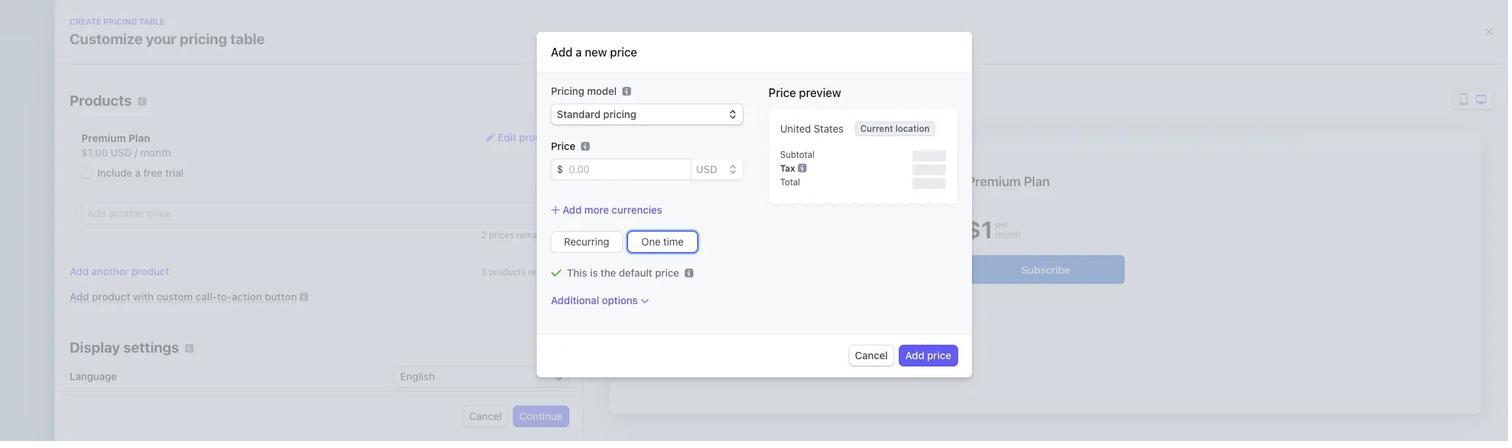 Task type: vqa. For each thing, say whether or not it's contained in the screenshot.
'a customer in canada views a price localized from usd to cad' image
no



Task type: describe. For each thing, give the bounding box(es) containing it.
united states
[[780, 123, 844, 135]]

qr
[[363, 314, 377, 327]]

add price
[[906, 350, 952, 362]]

1 horizontal spatial info image
[[798, 164, 807, 173]]

add for add product with custom call-to-action button
[[70, 291, 89, 303]]

view docs link
[[193, 350, 255, 362]]

1 vertical spatial link
[[293, 391, 310, 404]]

view docs
[[193, 350, 243, 362]]

2
[[481, 230, 487, 241]]

remaining for 3 products remaining
[[528, 267, 569, 278]]

recurring
[[564, 236, 610, 248]]

$1.00
[[81, 147, 108, 159]]

1 horizontal spatial cancel button
[[849, 346, 894, 366]]

price for price preview
[[769, 86, 796, 99]]

and
[[484, 187, 502, 200]]

starter guide follow these recommended tasks or get started with subscriptions and invoices. customize guide
[[170, 160, 630, 200]]

button
[[265, 291, 297, 303]]

to
[[316, 329, 325, 341]]

continue
[[519, 411, 563, 423]]

a for free
[[135, 167, 141, 179]]

required.
[[451, 329, 493, 341]]

call-
[[195, 291, 217, 303]]

price inside button
[[927, 350, 952, 362]]

$
[[557, 163, 563, 176]]

product for edit
[[519, 131, 557, 144]]

price for price
[[551, 140, 576, 152]]

usd
[[111, 147, 132, 159]]

additional
[[551, 295, 599, 307]]

remaining for 2 prices remaining
[[517, 230, 557, 241]]

buttons,
[[309, 314, 347, 327]]

share a payment link
[[193, 292, 311, 305]]

$ button
[[551, 160, 563, 180]]

premium plan $1.00 usd / month
[[81, 132, 171, 159]]

month
[[140, 147, 171, 159]]

0 horizontal spatial cancel button
[[463, 407, 508, 427]]

add a new price
[[551, 46, 637, 59]]

payment links are urls, buttons, or qr codes that can help conversion by taking customers straight to the checkout—no website required.
[[193, 314, 540, 341]]

0 horizontal spatial info image
[[623, 87, 631, 96]]

1 horizontal spatial guide
[[603, 187, 630, 200]]

subtotal
[[780, 149, 815, 160]]

payment
[[193, 314, 234, 327]]

prices
[[489, 230, 514, 241]]

new
[[585, 46, 607, 59]]

time
[[663, 236, 684, 248]]

edit product
[[498, 131, 557, 144]]

create for create payment link
[[212, 391, 245, 404]]

with inside 'starter guide follow these recommended tasks or get started with subscriptions and invoices. customize guide'
[[396, 187, 416, 200]]

products
[[489, 267, 526, 278]]

add more currencies
[[563, 204, 663, 216]]

language
[[70, 371, 117, 383]]

customize inside 'starter guide follow these recommended tasks or get started with subscriptions and invoices. customize guide'
[[548, 187, 600, 200]]

add for add another product
[[70, 266, 89, 278]]

3 products remaining
[[481, 267, 569, 278]]

0 vertical spatial table
[[139, 17, 165, 26]]

1 horizontal spatial price
[[655, 267, 679, 279]]

free
[[143, 167, 162, 179]]

additional options
[[551, 295, 638, 307]]

invoices.
[[505, 187, 546, 200]]

your
[[146, 30, 176, 47]]

this is the default price
[[567, 267, 679, 279]]

1 vertical spatial table
[[230, 30, 265, 47]]

create pricing table customize your pricing table
[[70, 17, 265, 47]]

sell
[[327, 391, 345, 404]]

follow
[[170, 187, 200, 200]]

is
[[590, 267, 598, 279]]

view
[[193, 350, 217, 362]]

customize inside create pricing table customize your pricing table
[[70, 30, 143, 47]]

straight
[[277, 329, 313, 341]]

1 horizontal spatial cancel
[[855, 350, 888, 362]]

states
[[814, 123, 844, 135]]

add product with custom call-to-action button
[[70, 291, 297, 303]]

another for sell
[[348, 391, 386, 404]]

options
[[602, 295, 638, 307]]

add for add price
[[906, 350, 925, 362]]

display
[[70, 340, 120, 356]]

a for new
[[576, 46, 582, 59]]

include a free trial
[[97, 167, 184, 179]]

total
[[780, 177, 800, 188]]

docs
[[220, 350, 243, 362]]

by
[[528, 314, 540, 327]]

customers
[[225, 329, 274, 341]]

sell another way button
[[322, 388, 427, 408]]

can
[[432, 314, 449, 327]]

create payment link link
[[193, 388, 316, 408]]

edit
[[498, 131, 517, 144]]

additional options button
[[551, 294, 650, 308]]



Task type: locate. For each thing, give the bounding box(es) containing it.
pricing
[[551, 85, 585, 97]]

1 vertical spatial remaining
[[528, 267, 569, 278]]

1 horizontal spatial customize
[[548, 187, 600, 200]]

0 vertical spatial cancel button
[[849, 346, 894, 366]]

preview
[[799, 86, 841, 99]]

cancel left "continue"
[[469, 411, 502, 423]]

customize left the your at left
[[70, 30, 143, 47]]

cancel button
[[849, 346, 894, 366], [463, 407, 508, 427]]

model
[[587, 85, 617, 97]]

1 horizontal spatial table
[[230, 30, 265, 47]]

0 horizontal spatial pricing
[[103, 17, 137, 26]]

a
[[576, 46, 582, 59], [135, 167, 141, 179], [229, 292, 236, 305]]

0 vertical spatial price
[[769, 86, 796, 99]]

cancel button left the "continue" button
[[463, 407, 508, 427]]

1 vertical spatial cancel button
[[463, 407, 508, 427]]

tax
[[780, 163, 796, 174]]

product
[[519, 131, 557, 144], [131, 266, 169, 278], [92, 291, 130, 303]]

0 horizontal spatial create
[[70, 17, 101, 26]]

product right edit
[[519, 131, 557, 144]]

add inside "button"
[[70, 266, 89, 278]]

or inside payment links are urls, buttons, or qr codes that can help conversion by taking customers straight to the checkout—no website required.
[[350, 314, 360, 327]]

0 horizontal spatial price
[[610, 46, 637, 59]]

1 horizontal spatial with
[[396, 187, 416, 200]]

with left custom
[[133, 291, 154, 303]]

a right "share"
[[229, 292, 236, 305]]

another for add
[[92, 266, 129, 278]]

product for add
[[92, 291, 130, 303]]

create for create pricing table customize your pricing table
[[70, 17, 101, 26]]

conversion
[[475, 314, 526, 327]]

pricing
[[103, 17, 137, 26], [180, 30, 227, 47]]

1 vertical spatial or
[[350, 314, 360, 327]]

help
[[452, 314, 472, 327]]

2 horizontal spatial a
[[576, 46, 582, 59]]

currencies
[[612, 204, 663, 216]]

started
[[360, 187, 394, 200]]

display settings
[[70, 340, 179, 356]]

0 vertical spatial the
[[601, 267, 616, 279]]

current location
[[861, 123, 930, 134]]

1 vertical spatial guide
[[603, 187, 630, 200]]

are
[[261, 314, 275, 327]]

a for payment
[[229, 292, 236, 305]]

or left get
[[330, 187, 339, 200]]

payment down view docs link
[[247, 391, 290, 404]]

1 vertical spatial price
[[551, 140, 576, 152]]

0 vertical spatial or
[[330, 187, 339, 200]]

0 vertical spatial link
[[290, 292, 311, 305]]

product up custom
[[131, 266, 169, 278]]

1 horizontal spatial product
[[131, 266, 169, 278]]

this
[[567, 267, 587, 279]]

these
[[203, 187, 229, 200]]

preview
[[598, 92, 653, 109]]

0 horizontal spatial product
[[92, 291, 130, 303]]

include
[[97, 167, 132, 179]]

codes
[[380, 314, 408, 327]]

remaining up additional
[[528, 267, 569, 278]]

0 vertical spatial remaining
[[517, 230, 557, 241]]

or left qr at left bottom
[[350, 314, 360, 327]]

the right to
[[328, 329, 343, 341]]

table
[[139, 17, 165, 26], [230, 30, 265, 47]]

product inside "button"
[[131, 266, 169, 278]]

trial
[[165, 167, 184, 179]]

0 vertical spatial info image
[[623, 87, 631, 96]]

with right 'started'
[[396, 187, 416, 200]]

/
[[135, 147, 138, 159]]

0 horizontal spatial table
[[139, 17, 165, 26]]

1 horizontal spatial or
[[350, 314, 360, 327]]

0 horizontal spatial a
[[135, 167, 141, 179]]

1 vertical spatial a
[[135, 167, 141, 179]]

price up $
[[551, 140, 576, 152]]

recommended
[[232, 187, 299, 200]]

2 horizontal spatial price
[[927, 350, 952, 362]]

create payment link
[[212, 391, 310, 404]]

create inside create payment link link
[[212, 391, 245, 404]]

0.00 text field
[[563, 160, 690, 180]]

website
[[412, 329, 448, 341]]

1 vertical spatial another
[[348, 391, 386, 404]]

0 horizontal spatial the
[[328, 329, 343, 341]]

1 horizontal spatial create
[[212, 391, 245, 404]]

create
[[70, 17, 101, 26], [212, 391, 245, 404]]

default
[[619, 267, 653, 279]]

0 vertical spatial with
[[396, 187, 416, 200]]

premium
[[81, 132, 126, 144]]

0 horizontal spatial guide
[[231, 160, 276, 181]]

add for add a new price
[[551, 46, 573, 59]]

starter
[[170, 160, 227, 181]]

price preview
[[769, 86, 841, 99]]

another inside button
[[348, 391, 386, 404]]

create inside create pricing table customize your pricing table
[[70, 17, 101, 26]]

0 vertical spatial price
[[610, 46, 637, 59]]

add for add more currencies
[[563, 204, 582, 216]]

another
[[92, 266, 129, 278], [348, 391, 386, 404]]

edit product button
[[486, 131, 557, 146]]

sell another way
[[327, 391, 408, 404]]

more
[[585, 204, 609, 216]]

the inside payment links are urls, buttons, or qr codes that can help conversion by taking customers straight to the checkout—no website required.
[[328, 329, 343, 341]]

one
[[641, 236, 661, 248]]

0 horizontal spatial with
[[133, 291, 154, 303]]

1 horizontal spatial pricing
[[180, 30, 227, 47]]

remaining
[[517, 230, 557, 241], [528, 267, 569, 278]]

one time
[[641, 236, 684, 248]]

payment
[[238, 292, 288, 305], [247, 391, 290, 404]]

way
[[389, 391, 408, 404]]

guide
[[231, 160, 276, 181], [603, 187, 630, 200]]

0 vertical spatial another
[[92, 266, 129, 278]]

1 horizontal spatial another
[[348, 391, 386, 404]]

info image down subtotal
[[798, 164, 807, 173]]

subscriptions
[[419, 187, 482, 200]]

the
[[601, 267, 616, 279], [328, 329, 343, 341]]

2 horizontal spatial product
[[519, 131, 557, 144]]

settings
[[123, 340, 179, 356]]

guide up add more currencies
[[603, 187, 630, 200]]

a left the "free"
[[135, 167, 141, 179]]

urls,
[[278, 314, 306, 327]]

remaining right prices
[[517, 230, 557, 241]]

0 vertical spatial payment
[[238, 292, 288, 305]]

1 vertical spatial pricing
[[180, 30, 227, 47]]

pricing model
[[551, 85, 617, 97]]

2 vertical spatial product
[[92, 291, 130, 303]]

a left new
[[576, 46, 582, 59]]

0 horizontal spatial or
[[330, 187, 339, 200]]

0 vertical spatial a
[[576, 46, 582, 59]]

continue button
[[514, 407, 569, 427]]

link
[[290, 292, 311, 305], [293, 391, 310, 404]]

with
[[396, 187, 416, 200], [133, 291, 154, 303]]

2 prices remaining
[[481, 230, 557, 241]]

get
[[342, 187, 357, 200]]

0 vertical spatial guide
[[231, 160, 276, 181]]

0 vertical spatial product
[[519, 131, 557, 144]]

links
[[237, 314, 258, 327]]

info image
[[623, 87, 631, 96], [798, 164, 807, 173]]

guide up recommended
[[231, 160, 276, 181]]

location
[[896, 123, 930, 134]]

customize down $
[[548, 187, 600, 200]]

payment up the are
[[238, 292, 288, 305]]

info element
[[623, 87, 631, 96]]

info image right model
[[623, 87, 631, 96]]

2 vertical spatial price
[[927, 350, 952, 362]]

price left preview
[[769, 86, 796, 99]]

0 vertical spatial customize
[[70, 30, 143, 47]]

0 vertical spatial cancel
[[855, 350, 888, 362]]

that
[[411, 314, 429, 327]]

or inside 'starter guide follow these recommended tasks or get started with subscriptions and invoices. customize guide'
[[330, 187, 339, 200]]

1 vertical spatial price
[[655, 267, 679, 279]]

price
[[610, 46, 637, 59], [655, 267, 679, 279], [927, 350, 952, 362]]

to-
[[217, 291, 232, 303]]

link up urls,
[[290, 292, 311, 305]]

add more currencies button
[[551, 203, 663, 218]]

0 horizontal spatial cancel
[[469, 411, 502, 423]]

cancel button left add price button
[[849, 346, 894, 366]]

product down add another product "button"
[[92, 291, 130, 303]]

1 vertical spatial info image
[[798, 164, 807, 173]]

link left sell
[[293, 391, 310, 404]]

current
[[861, 123, 893, 134]]

product inside button
[[519, 131, 557, 144]]

united
[[780, 123, 811, 135]]

1 vertical spatial cancel
[[469, 411, 502, 423]]

3
[[481, 267, 487, 278]]

cancel
[[855, 350, 888, 362], [469, 411, 502, 423]]

0 horizontal spatial customize
[[70, 30, 143, 47]]

add another product button
[[70, 265, 169, 279]]

0 horizontal spatial another
[[92, 266, 129, 278]]

the right is
[[601, 267, 616, 279]]

cancel left add price
[[855, 350, 888, 362]]

2 vertical spatial a
[[229, 292, 236, 305]]

another inside "button"
[[92, 266, 129, 278]]

1 horizontal spatial the
[[601, 267, 616, 279]]

add product with custom call-to-action button button
[[70, 291, 297, 303]]

1 horizontal spatial a
[[229, 292, 236, 305]]

add price button
[[900, 346, 957, 366]]

1 vertical spatial customize
[[548, 187, 600, 200]]

customize guide link
[[548, 187, 640, 200]]

checkout—no
[[346, 329, 409, 341]]

1 horizontal spatial price
[[769, 86, 796, 99]]

0 vertical spatial pricing
[[103, 17, 137, 26]]

1 vertical spatial create
[[212, 391, 245, 404]]

1 vertical spatial with
[[133, 291, 154, 303]]

1 vertical spatial the
[[328, 329, 343, 341]]

1 vertical spatial product
[[131, 266, 169, 278]]

share
[[193, 292, 226, 305]]

custom
[[157, 291, 193, 303]]

0 vertical spatial create
[[70, 17, 101, 26]]

0 horizontal spatial price
[[551, 140, 576, 152]]

customize
[[70, 30, 143, 47], [548, 187, 600, 200]]

1 vertical spatial payment
[[247, 391, 290, 404]]



